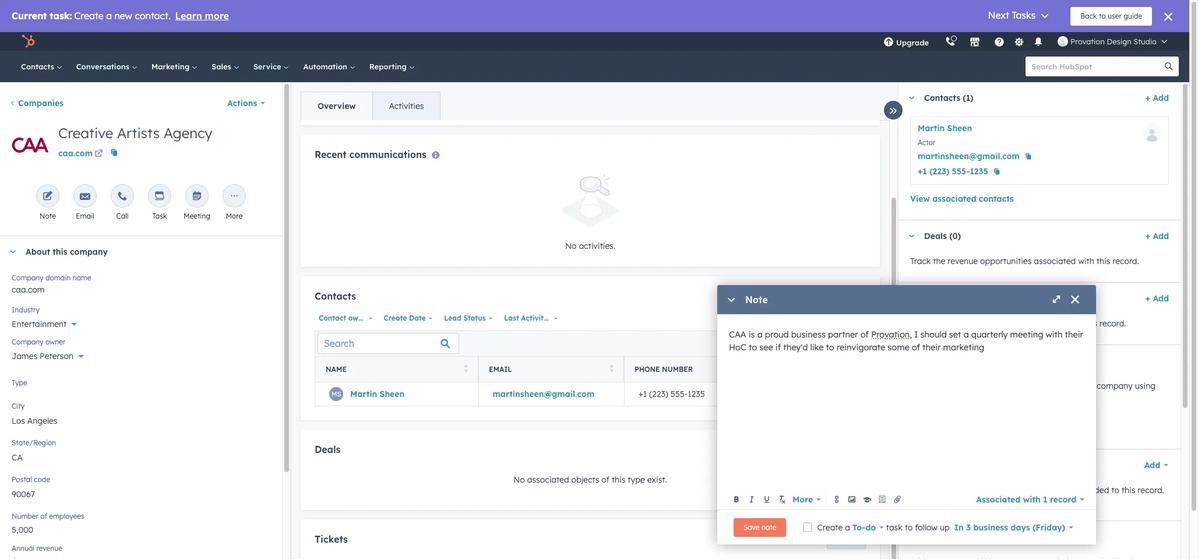Task type: vqa. For each thing, say whether or not it's contained in the screenshot.
you
no



Task type: describe. For each thing, give the bounding box(es) containing it.
tickets (0)
[[925, 293, 968, 304]]

contacts for contacts (1)
[[925, 93, 961, 103]]

james
[[12, 351, 37, 361]]

+1 inside +1 (223) 555-1235 button
[[918, 166, 928, 177]]

associated for requests
[[1022, 318, 1064, 329]]

of right objects
[[602, 475, 610, 485]]

search button
[[1160, 57, 1180, 76]]

opportunities
[[981, 256, 1032, 266]]

with for payments
[[1063, 381, 1079, 391]]

2 horizontal spatial a
[[964, 329, 969, 340]]

provation,
[[872, 329, 912, 340]]

1 vertical spatial +1
[[639, 389, 647, 399]]

1 horizontal spatial a
[[846, 522, 851, 533]]

Search HubSpot search field
[[1026, 57, 1169, 76]]

+ add for deals (0)
[[1146, 231, 1170, 241]]

with inside caa is a proud business partner of provation, i should set a quarterly meeting with their hoc to see if they'd like to reinvigorate some of their marketing
[[1046, 329, 1063, 340]]

call
[[116, 212, 129, 220]]

associated for payments
[[1019, 381, 1061, 391]]

requests
[[986, 318, 1019, 329]]

0 horizontal spatial martin sheen
[[350, 389, 405, 399]]

+1 (223) 555-1235 button
[[918, 164, 989, 178]]

companies inside dropdown button
[[958, 532, 1004, 542]]

to left the your
[[997, 485, 1005, 496]]

activities link
[[372, 92, 440, 120]]

caret image for about this company
[[9, 250, 16, 253]]

0 vertical spatial martin
[[918, 123, 945, 134]]

create for create date
[[384, 314, 407, 322]]

provation design studio
[[1071, 37, 1157, 46]]

should
[[921, 329, 947, 340]]

call image
[[117, 191, 128, 202]]

martin sheen link for martinsheen@gmail.com
[[350, 389, 405, 399]]

days
[[1011, 522, 1031, 533]]

exist.
[[648, 475, 667, 485]]

related companies
[[925, 532, 1004, 542]]

press to sort. element for email
[[610, 365, 614, 375]]

1 horizontal spatial martinsheen@gmail.com link
[[918, 149, 1020, 163]]

press to sort. image for email
[[610, 365, 614, 373]]

0 horizontal spatial note
[[40, 212, 56, 220]]

up
[[940, 522, 950, 533]]

associated
[[977, 494, 1021, 505]]

lead
[[444, 314, 462, 322]]

do
[[866, 522, 876, 533]]

1 vertical spatial 1235
[[688, 389, 705, 399]]

lead status
[[444, 314, 486, 322]]

tickets (0) button
[[899, 283, 1141, 314]]

phone number
[[635, 365, 693, 374]]

entertainment
[[12, 319, 67, 329]]

name
[[326, 365, 347, 374]]

they'd
[[784, 342, 808, 353]]

uploaded
[[1073, 485, 1110, 496]]

to down is
[[749, 342, 758, 353]]

caa.com link
[[58, 144, 105, 162]]

last
[[504, 314, 519, 322]]

activities.
[[579, 241, 616, 251]]

1 horizontal spatial +1 (223) 555-1235
[[918, 166, 989, 177]]

Search search field
[[318, 333, 459, 354]]

associated with 1 record
[[977, 494, 1077, 505]]

contacts (1) button
[[899, 82, 1141, 114]]

contacts for contacts 'link'
[[21, 62, 56, 71]]

number of employees
[[12, 512, 84, 521]]

attached
[[959, 485, 994, 496]]

0 vertical spatial martin sheen
[[918, 123, 973, 134]]

close dialog image
[[1071, 296, 1080, 305]]

business inside popup button
[[974, 522, 1009, 533]]

companies link
[[9, 98, 64, 108]]

follow
[[916, 522, 938, 533]]

+ add button for contacts (1)
[[1146, 91, 1170, 105]]

2 vertical spatial contacts
[[315, 290, 356, 302]]

with inside associated with 1 record popup button
[[1024, 494, 1041, 505]]

(friday)
[[1033, 522, 1066, 533]]

annual revenue
[[12, 544, 62, 553]]

see
[[760, 342, 774, 353]]

employees
[[49, 512, 84, 521]]

date inside last activity date popup button
[[550, 314, 567, 322]]

2 vertical spatial record.
[[1138, 485, 1165, 496]]

customer
[[948, 318, 984, 329]]

0 horizontal spatial (223)
[[650, 389, 669, 399]]

this inside "dropdown button"
[[53, 247, 67, 257]]

minimize dialog image
[[727, 296, 736, 305]]

more button
[[791, 491, 824, 508]]

company for company domain name caa.com
[[12, 273, 44, 282]]

associated for opportunities
[[1035, 256, 1077, 266]]

0 vertical spatial number
[[662, 365, 693, 374]]

search image
[[1166, 62, 1174, 71]]

no activities.
[[566, 241, 616, 251]]

lead status button
[[440, 311, 496, 326]]

james peterson button
[[12, 345, 271, 364]]

automation link
[[296, 51, 363, 82]]

company for company owner
[[12, 338, 44, 346]]

help button
[[990, 32, 1010, 51]]

edit button
[[9, 124, 51, 170]]

your
[[1007, 485, 1024, 496]]

marketing
[[944, 342, 985, 353]]

task
[[887, 522, 903, 533]]

industry
[[12, 306, 40, 314]]

view
[[911, 194, 930, 204]]

business inside caa is a proud business partner of provation, i should set a quarterly meeting with their hoc to see if they'd like to reinvigorate some of their marketing
[[792, 329, 826, 340]]

type
[[12, 378, 27, 387]]

the for customer
[[934, 318, 946, 329]]

City text field
[[12, 409, 271, 432]]

marketing
[[151, 62, 192, 71]]

no activities. alert
[[315, 174, 866, 253]]

status
[[464, 314, 486, 322]]

and
[[939, 381, 954, 391]]

to right "uploaded"
[[1112, 485, 1120, 496]]

in 3 business days (friday) button
[[955, 520, 1074, 534]]

0 horizontal spatial number
[[12, 512, 38, 521]]

1 link opens in a new window image from the top
[[95, 148, 103, 162]]

is
[[749, 329, 755, 340]]

studio
[[1134, 37, 1157, 46]]

add button for tickets
[[828, 534, 866, 549]]

conversations
[[76, 62, 132, 71]]

martinsheen@gmail.com for martinsheen@gmail.com link to the left
[[493, 389, 595, 399]]

meeting
[[184, 212, 210, 220]]

owner for company owner
[[45, 338, 66, 346]]

sales
[[212, 62, 234, 71]]

to-
[[853, 522, 866, 533]]

save
[[744, 523, 760, 531]]

add button for contacts
[[828, 291, 866, 306]]

phone
[[635, 365, 660, 374]]

1 vertical spatial their
[[923, 342, 941, 353]]

3 + add button from the top
[[1146, 292, 1170, 306]]

0 horizontal spatial martinsheen@gmail.com link
[[493, 389, 595, 399]]

record. for track the revenue opportunities associated with this record.
[[1113, 256, 1140, 266]]

artists
[[117, 124, 160, 142]]

caa
[[729, 329, 747, 340]]

to right like
[[826, 342, 835, 353]]

0 horizontal spatial a
[[758, 329, 763, 340]]

create date
[[384, 314, 426, 322]]

task image
[[155, 191, 165, 202]]

no for no activities.
[[566, 241, 577, 251]]

of up the reinvigorate
[[861, 329, 869, 340]]

service
[[253, 62, 284, 71]]

about this company
[[26, 247, 108, 257]]

proud
[[765, 329, 789, 340]]

associated down +1 (223) 555-1235 button
[[933, 194, 977, 204]]

create date button
[[380, 311, 436, 326]]

in
[[955, 522, 964, 533]]

i
[[915, 329, 919, 340]]

0 horizontal spatial more
[[226, 212, 243, 220]]

555- inside button
[[952, 166, 970, 177]]

company inside the collect and track payments associated with this company using hubspot payments.
[[1097, 381, 1133, 391]]

calling icon button
[[941, 34, 961, 49]]

date inside create date popup button
[[409, 314, 426, 322]]

overview
[[318, 101, 356, 111]]

design
[[1108, 37, 1132, 46]]

if
[[776, 342, 781, 353]]

more inside popup button
[[793, 494, 813, 505]]

deals (0)
[[925, 231, 961, 241]]

sales link
[[205, 51, 246, 82]]

caret image for contacts (1)
[[908, 96, 915, 99]]

1 vertical spatial note
[[746, 294, 768, 306]]

add button
[[1137, 454, 1170, 477]]

postal code
[[12, 475, 50, 484]]

press to sort. element for name
[[464, 365, 468, 375]]

to-do
[[853, 522, 876, 533]]

marketplaces image
[[970, 37, 981, 48]]



Task type: locate. For each thing, give the bounding box(es) containing it.
1 vertical spatial email
[[489, 365, 512, 374]]

0 vertical spatial company
[[12, 273, 44, 282]]

company left the using
[[1097, 381, 1133, 391]]

city
[[12, 402, 25, 410]]

+ add button for deals (0)
[[1146, 229, 1170, 243]]

1 date from the left
[[409, 314, 426, 322]]

upgrade
[[897, 38, 929, 47]]

0 horizontal spatial +1 (223) 555-1235
[[639, 389, 705, 399]]

related companies button
[[899, 521, 1170, 553]]

555- up view associated contacts link
[[952, 166, 970, 177]]

1 vertical spatial owner
[[45, 338, 66, 346]]

1 + add button from the top
[[1146, 91, 1170, 105]]

0 horizontal spatial 1235
[[688, 389, 705, 399]]

0 vertical spatial company
[[70, 247, 108, 257]]

create
[[384, 314, 407, 322], [818, 522, 843, 533]]

number up annual
[[12, 512, 38, 521]]

task
[[152, 212, 167, 220]]

contacts inside dropdown button
[[925, 93, 961, 103]]

martin sheen down search search box
[[350, 389, 405, 399]]

1 vertical spatial company
[[1097, 381, 1133, 391]]

postal
[[12, 475, 32, 484]]

1 horizontal spatial companies
[[958, 532, 1004, 542]]

2 vertical spatial +
[[1146, 293, 1151, 304]]

(223) down actor
[[930, 166, 950, 177]]

contacts left (1) at the right top
[[925, 93, 961, 103]]

tickets for tickets (0)
[[925, 293, 954, 304]]

hubspot link
[[14, 34, 44, 48]]

create up search search box
[[384, 314, 407, 322]]

meeting image
[[192, 191, 202, 202]]

0 vertical spatial caa.com
[[58, 148, 93, 159]]

activities
[[1026, 485, 1061, 496]]

0 horizontal spatial martin sheen link
[[350, 389, 405, 399]]

related
[[925, 532, 956, 542]]

0 vertical spatial business
[[792, 329, 826, 340]]

domain
[[45, 273, 71, 282]]

menu containing provation design studio
[[876, 32, 1176, 51]]

0 vertical spatial martinsheen@gmail.com
[[918, 151, 1020, 162]]

with for opportunities
[[1079, 256, 1095, 266]]

add button
[[828, 291, 866, 306], [828, 534, 866, 549]]

caret image inside tickets (0) dropdown button
[[908, 297, 915, 300]]

a right is
[[758, 329, 763, 340]]

their
[[1066, 329, 1084, 340], [923, 342, 941, 353]]

0 horizontal spatial martinsheen@gmail.com
[[493, 389, 595, 399]]

create left to-
[[818, 522, 843, 533]]

+1 down phone
[[639, 389, 647, 399]]

0 vertical spatial create
[[384, 314, 407, 322]]

2 press to sort. image from the left
[[610, 365, 614, 373]]

record
[[1051, 494, 1077, 505]]

communications
[[350, 149, 427, 160]]

1 horizontal spatial email
[[489, 365, 512, 374]]

save note
[[744, 523, 777, 531]]

owner right contact
[[349, 314, 370, 322]]

this inside the collect and track payments associated with this company using hubspot payments.
[[1081, 381, 1095, 391]]

1 horizontal spatial note
[[746, 294, 768, 306]]

0 vertical spatial +
[[1146, 93, 1151, 103]]

about
[[26, 247, 50, 257]]

0 vertical spatial their
[[1066, 329, 1084, 340]]

+ add for contacts (1)
[[1146, 93, 1170, 103]]

1 horizontal spatial 555-
[[952, 166, 970, 177]]

company inside the company domain name caa.com
[[12, 273, 44, 282]]

to right task
[[905, 522, 913, 533]]

+1 up the "view"
[[918, 166, 928, 177]]

caa.com
[[58, 148, 93, 159], [12, 285, 45, 295]]

link opens in a new window image
[[95, 148, 103, 162], [95, 150, 103, 159]]

State/Region text field
[[12, 445, 271, 469]]

track for track the revenue opportunities associated with this record.
[[911, 256, 931, 266]]

1 vertical spatial martin
[[350, 389, 377, 399]]

settings image
[[1014, 37, 1025, 48]]

martin sheen link
[[918, 123, 973, 134], [350, 389, 405, 399]]

1235 inside button
[[970, 166, 989, 177]]

no
[[566, 241, 577, 251], [514, 475, 525, 485]]

with
[[1079, 256, 1095, 266], [1066, 318, 1082, 329], [1046, 329, 1063, 340], [1063, 381, 1079, 391], [1024, 494, 1041, 505]]

+ for deals (0)
[[1146, 231, 1151, 241]]

(223) down phone number
[[650, 389, 669, 399]]

martin down search search box
[[350, 389, 377, 399]]

martin sheen link down search search box
[[350, 389, 405, 399]]

0 horizontal spatial caa.com
[[12, 285, 45, 295]]

menu
[[876, 32, 1176, 51]]

provation design studio button
[[1051, 32, 1175, 51]]

1 horizontal spatial their
[[1066, 329, 1084, 340]]

deals
[[925, 231, 947, 241], [315, 444, 341, 455]]

martin up actor
[[918, 123, 945, 134]]

0 vertical spatial martin sheen link
[[918, 123, 973, 134]]

track the customer requests associated with this record.
[[911, 318, 1127, 329]]

partner
[[829, 329, 859, 340]]

contact owner button
[[315, 311, 375, 326]]

2 date from the left
[[550, 314, 567, 322]]

1 horizontal spatial press to sort. element
[[610, 365, 614, 375]]

1 horizontal spatial +1
[[918, 166, 928, 177]]

name
[[73, 273, 91, 282]]

1 vertical spatial no
[[514, 475, 525, 485]]

with inside the collect and track payments associated with this company using hubspot payments.
[[1063, 381, 1079, 391]]

payments.
[[947, 395, 987, 405]]

owner for contact owner
[[349, 314, 370, 322]]

revenue down deals (0)
[[948, 256, 978, 266]]

the right see
[[927, 485, 939, 496]]

conversations link
[[69, 51, 144, 82]]

press to sort. element left phone
[[610, 365, 614, 375]]

press to sort. image left phone
[[610, 365, 614, 373]]

view associated contacts link
[[911, 192, 1014, 206]]

business right "3"
[[974, 522, 1009, 533]]

0 vertical spatial owner
[[349, 314, 370, 322]]

0 vertical spatial tickets
[[925, 293, 954, 304]]

caa.com inside the company domain name caa.com
[[12, 285, 45, 295]]

1 track from the top
[[911, 256, 931, 266]]

2 add button from the top
[[828, 534, 866, 549]]

1 vertical spatial revenue
[[36, 544, 62, 553]]

(0) for tickets (0)
[[956, 293, 968, 304]]

0 horizontal spatial owner
[[45, 338, 66, 346]]

1 vertical spatial create
[[818, 522, 843, 533]]

reporting link
[[363, 51, 422, 82]]

caret image left contacts (1)
[[908, 96, 915, 99]]

(1)
[[963, 93, 974, 103]]

caret image
[[908, 235, 915, 238]]

555- down phone number
[[671, 389, 688, 399]]

company inside "dropdown button"
[[70, 247, 108, 257]]

email down email image
[[76, 212, 94, 220]]

tickets inside dropdown button
[[925, 293, 954, 304]]

caret image inside about this company "dropdown button"
[[9, 250, 16, 253]]

note
[[40, 212, 56, 220], [746, 294, 768, 306]]

0 vertical spatial sheen
[[948, 123, 973, 134]]

associated down expand dialog "image"
[[1022, 318, 1064, 329]]

create a
[[818, 522, 853, 533]]

2 vertical spatial caret image
[[908, 297, 915, 300]]

email image
[[80, 191, 90, 202]]

calling icon image
[[946, 37, 956, 47]]

associated inside the collect and track payments associated with this company using hubspot payments.
[[1019, 381, 1061, 391]]

(223) inside button
[[930, 166, 950, 177]]

caret image left tickets (0)
[[908, 297, 915, 300]]

owner up peterson
[[45, 338, 66, 346]]

0 horizontal spatial business
[[792, 329, 826, 340]]

2 horizontal spatial contacts
[[925, 93, 961, 103]]

2 + add from the top
[[1146, 231, 1170, 241]]

the left set
[[934, 318, 946, 329]]

1 vertical spatial 555-
[[671, 389, 688, 399]]

company down about
[[12, 273, 44, 282]]

caret image inside the contacts (1) dropdown button
[[908, 96, 915, 99]]

1 vertical spatial sheen
[[380, 389, 405, 399]]

press to sort. element
[[464, 365, 468, 375], [610, 365, 614, 375]]

0 vertical spatial 555-
[[952, 166, 970, 177]]

contacts up contact
[[315, 290, 356, 302]]

deals inside dropdown button
[[925, 231, 947, 241]]

0 horizontal spatial tickets
[[315, 534, 348, 545]]

1 vertical spatial more
[[793, 494, 813, 505]]

menu item
[[938, 32, 940, 51]]

1 horizontal spatial number
[[662, 365, 693, 374]]

create for create a
[[818, 522, 843, 533]]

with for requests
[[1066, 318, 1082, 329]]

their down close dialog image
[[1066, 329, 1084, 340]]

2 link opens in a new window image from the top
[[95, 150, 103, 159]]

(0) for deals (0)
[[950, 231, 961, 241]]

1 vertical spatial contacts
[[925, 93, 961, 103]]

3 + from the top
[[1146, 293, 1151, 304]]

recent
[[315, 149, 347, 160]]

associated with 1 record button
[[977, 491, 1085, 508]]

add inside add popup button
[[1145, 460, 1161, 471]]

state/region
[[12, 438, 56, 447]]

track for track the customer requests associated with this record.
[[911, 318, 931, 329]]

last activity date
[[504, 314, 567, 322]]

a left to-
[[846, 522, 851, 533]]

associated up expand dialog "image"
[[1035, 256, 1077, 266]]

0 horizontal spatial press to sort. element
[[464, 365, 468, 375]]

1 vertical spatial martinsheen@gmail.com link
[[493, 389, 595, 399]]

0 vertical spatial contacts
[[21, 62, 56, 71]]

1 vertical spatial deals
[[315, 444, 341, 455]]

contacts
[[21, 62, 56, 71], [925, 93, 961, 103], [315, 290, 356, 302]]

create inside popup button
[[384, 314, 407, 322]]

navigation containing overview
[[301, 92, 441, 121]]

1 horizontal spatial martinsheen@gmail.com
[[918, 151, 1020, 162]]

1 vertical spatial company
[[12, 338, 44, 346]]

hoc
[[729, 342, 747, 353]]

contacts down hubspot link
[[21, 62, 56, 71]]

number
[[662, 365, 693, 374], [12, 512, 38, 521]]

the down deals (0)
[[934, 256, 946, 266]]

tickets for tickets
[[315, 534, 348, 545]]

a
[[758, 329, 763, 340], [964, 329, 969, 340], [846, 522, 851, 533]]

1 horizontal spatial martin sheen link
[[918, 123, 973, 134]]

tickets
[[925, 293, 954, 304], [315, 534, 348, 545]]

contacts inside 'link'
[[21, 62, 56, 71]]

caa.com down creative
[[58, 148, 93, 159]]

a right set
[[964, 329, 969, 340]]

0 vertical spatial the
[[934, 256, 946, 266]]

entertainment button
[[12, 313, 271, 332]]

the for files
[[927, 485, 939, 496]]

1 press to sort. element from the left
[[464, 365, 468, 375]]

1 horizontal spatial revenue
[[948, 256, 978, 266]]

annual
[[12, 544, 34, 553]]

caret image
[[908, 96, 915, 99], [9, 250, 16, 253], [908, 297, 915, 300]]

date left lead
[[409, 314, 426, 322]]

+ for contacts (1)
[[1146, 93, 1151, 103]]

0 horizontal spatial press to sort. image
[[464, 365, 468, 373]]

1 horizontal spatial create
[[818, 522, 843, 533]]

settings link
[[1012, 35, 1027, 48]]

1 horizontal spatial date
[[550, 314, 567, 322]]

business up like
[[792, 329, 826, 340]]

press to sort. element down lead status popup button
[[464, 365, 468, 375]]

0 horizontal spatial companies
[[18, 98, 64, 108]]

automation
[[303, 62, 350, 71]]

expand dialog image
[[1052, 296, 1062, 305]]

0 vertical spatial companies
[[18, 98, 64, 108]]

1 horizontal spatial business
[[974, 522, 1009, 533]]

of down i
[[912, 342, 921, 353]]

1 vertical spatial add button
[[828, 534, 866, 549]]

2 track from the top
[[911, 318, 931, 329]]

of
[[861, 329, 869, 340], [912, 342, 921, 353], [602, 475, 610, 485], [40, 512, 47, 521]]

1 + from the top
[[1146, 93, 1151, 103]]

company owner
[[12, 338, 66, 346]]

1 company from the top
[[12, 273, 44, 282]]

martinsheen@gmail.com for martinsheen@gmail.com link to the right
[[918, 151, 1020, 162]]

2 + from the top
[[1146, 231, 1151, 241]]

note down note icon
[[40, 212, 56, 220]]

1235 up view associated contacts link
[[970, 166, 989, 177]]

0 horizontal spatial deals
[[315, 444, 341, 455]]

james peterson image
[[1058, 36, 1069, 47]]

collect and track payments associated with this company using hubspot payments.
[[911, 381, 1156, 405]]

2 company from the top
[[12, 338, 44, 346]]

0 horizontal spatial sheen
[[380, 389, 405, 399]]

revenue right annual
[[36, 544, 62, 553]]

deals for deals (0)
[[925, 231, 947, 241]]

note image
[[43, 191, 53, 202]]

2 vertical spatial + add
[[1146, 293, 1170, 304]]

martin sheen
[[918, 123, 973, 134], [350, 389, 405, 399]]

caa.com up "industry"
[[12, 285, 45, 295]]

0 vertical spatial email
[[76, 212, 94, 220]]

0 horizontal spatial martin
[[350, 389, 377, 399]]

email down last
[[489, 365, 512, 374]]

0 vertical spatial (0)
[[950, 231, 961, 241]]

service link
[[246, 51, 296, 82]]

help image
[[995, 37, 1005, 48]]

owner inside popup button
[[349, 314, 370, 322]]

0 vertical spatial (223)
[[930, 166, 950, 177]]

sheen down search search box
[[380, 389, 405, 399]]

reinvigorate
[[837, 342, 886, 353]]

1 vertical spatial +1 (223) 555-1235
[[639, 389, 705, 399]]

more image
[[229, 191, 240, 202]]

associated left objects
[[527, 475, 569, 485]]

add button down create a
[[828, 534, 866, 549]]

1 vertical spatial martin sheen
[[350, 389, 405, 399]]

sheen down (1) at the right top
[[948, 123, 973, 134]]

no associated objects of this type exist.
[[514, 475, 667, 485]]

press to sort. image for name
[[464, 365, 468, 373]]

1 vertical spatial tickets
[[315, 534, 348, 545]]

deals (0) button
[[899, 220, 1141, 252]]

3 + add from the top
[[1146, 293, 1170, 304]]

quarterly
[[972, 329, 1008, 340]]

like
[[811, 342, 824, 353]]

actions button
[[220, 92, 273, 115]]

1 horizontal spatial tickets
[[925, 293, 954, 304]]

their down should
[[923, 342, 941, 353]]

martin sheen link up actor
[[918, 123, 973, 134]]

1 add button from the top
[[828, 291, 866, 306]]

contacts
[[979, 194, 1014, 204]]

+1 (223) 555-1235 up view associated contacts link
[[918, 166, 989, 177]]

martin sheen up actor
[[918, 123, 973, 134]]

0 vertical spatial 1235
[[970, 166, 989, 177]]

(0) down view associated contacts
[[950, 231, 961, 241]]

1235 down phone number
[[688, 389, 705, 399]]

martin sheen link for view associated contacts
[[918, 123, 973, 134]]

1 + add from the top
[[1146, 93, 1170, 103]]

0 vertical spatial track
[[911, 256, 931, 266]]

company up name
[[70, 247, 108, 257]]

Postal code text field
[[12, 482, 271, 506]]

+1 (223) 555-1235 down phone number
[[639, 389, 705, 399]]

0 vertical spatial note
[[40, 212, 56, 220]]

caret image for tickets (0)
[[908, 297, 915, 300]]

contacts link
[[14, 51, 69, 82]]

Annual revenue text field
[[12, 551, 271, 559]]

or
[[1063, 485, 1071, 496]]

associated right payments
[[1019, 381, 1061, 391]]

press to sort. image
[[464, 365, 468, 373], [610, 365, 614, 373]]

add
[[1154, 93, 1170, 103], [1154, 231, 1170, 241], [1154, 293, 1170, 304], [846, 294, 859, 302], [1145, 460, 1161, 471], [846, 537, 859, 545]]

1 press to sort. image from the left
[[464, 365, 468, 373]]

track
[[956, 381, 976, 391]]

0 horizontal spatial contacts
[[21, 62, 56, 71]]

agency
[[164, 124, 213, 142]]

1 vertical spatial number
[[12, 512, 38, 521]]

0 vertical spatial + add button
[[1146, 91, 1170, 105]]

0 horizontal spatial date
[[409, 314, 426, 322]]

about this company button
[[0, 236, 271, 268]]

1 vertical spatial track
[[911, 318, 931, 329]]

notifications image
[[1034, 37, 1044, 48]]

date right activity
[[550, 314, 567, 322]]

of left employees
[[40, 512, 47, 521]]

2 press to sort. element from the left
[[610, 365, 614, 375]]

1 horizontal spatial no
[[566, 241, 577, 251]]

the for revenue
[[934, 256, 946, 266]]

last activity date button
[[500, 311, 567, 326]]

this
[[53, 247, 67, 257], [1097, 256, 1111, 266], [1084, 318, 1098, 329], [1081, 381, 1095, 391], [612, 475, 626, 485], [1122, 485, 1136, 496]]

navigation
[[301, 92, 441, 121]]

no for no associated objects of this type exist.
[[514, 475, 525, 485]]

note right minimize dialog image
[[746, 294, 768, 306]]

add button up partner
[[828, 291, 866, 306]]

james peterson
[[12, 351, 73, 361]]

no inside alert
[[566, 241, 577, 251]]

0 vertical spatial revenue
[[948, 256, 978, 266]]

0 vertical spatial + add
[[1146, 93, 1170, 103]]

(0) up customer
[[956, 293, 968, 304]]

1 vertical spatial business
[[974, 522, 1009, 533]]

upgrade image
[[884, 37, 894, 48]]

hubspot
[[911, 395, 945, 405]]

press to sort. image down lead status popup button
[[464, 365, 468, 373]]

record. for track the customer requests associated with this record.
[[1100, 318, 1127, 329]]

Number of employees text field
[[12, 519, 271, 538]]

view associated contacts
[[911, 194, 1014, 204]]

hubspot image
[[21, 34, 35, 48]]

2 + add button from the top
[[1146, 229, 1170, 243]]

task to follow up
[[884, 522, 953, 533]]

company up james
[[12, 338, 44, 346]]

contacts (1)
[[925, 93, 974, 103]]

2 vertical spatial + add button
[[1146, 292, 1170, 306]]

1 vertical spatial +
[[1146, 231, 1151, 241]]

1 vertical spatial the
[[934, 318, 946, 329]]

1 horizontal spatial (223)
[[930, 166, 950, 177]]

deals for deals
[[315, 444, 341, 455]]

0 horizontal spatial revenue
[[36, 544, 62, 553]]

caret image left about
[[9, 250, 16, 253]]

number right phone
[[662, 365, 693, 374]]

0 horizontal spatial email
[[76, 212, 94, 220]]



